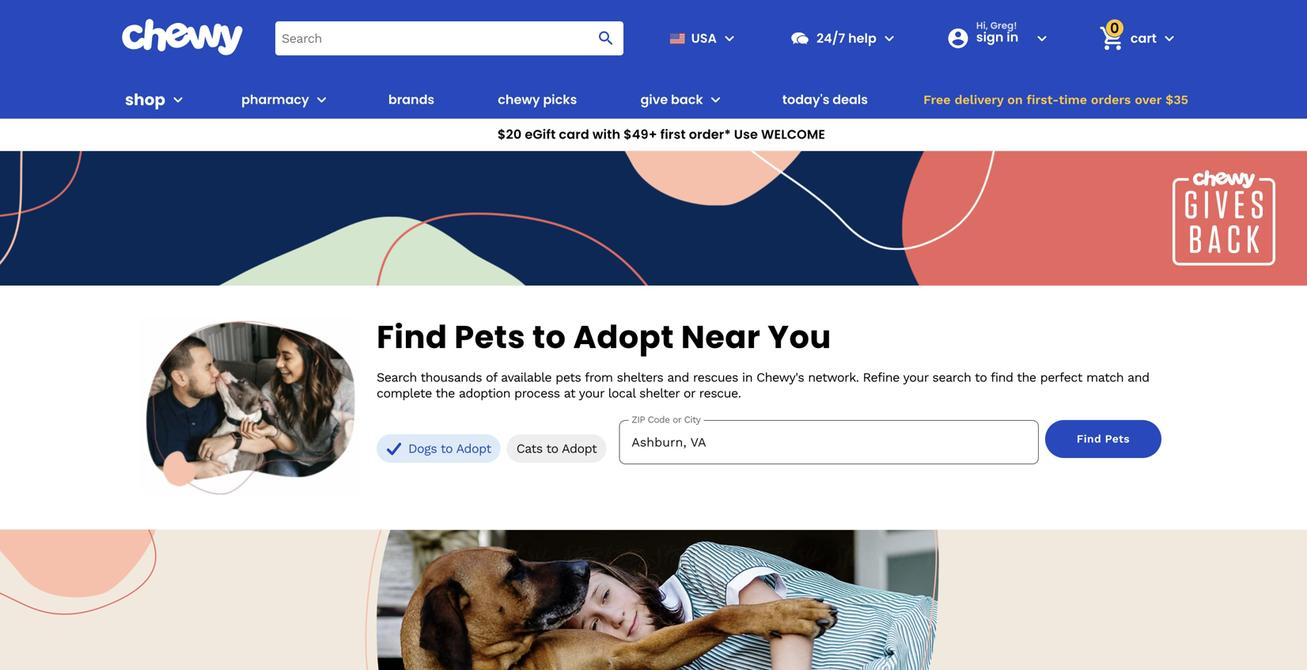 Task type: vqa. For each thing, say whether or not it's contained in the screenshot.
rescues
yes



Task type: locate. For each thing, give the bounding box(es) containing it.
0 vertical spatial find
[[377, 315, 447, 359]]

1 vertical spatial your
[[579, 386, 604, 401]]

today's deals
[[783, 91, 868, 108]]

to right cats on the left
[[546, 441, 559, 456]]

with
[[593, 125, 621, 143]]

adopt
[[573, 315, 674, 359], [456, 441, 491, 456], [562, 441, 597, 456]]

0 vertical spatial the
[[1017, 370, 1037, 385]]

pets inside button
[[1105, 433, 1130, 446]]

shop button
[[125, 81, 191, 119]]

order*
[[689, 125, 731, 143]]

match
[[1087, 370, 1124, 385]]

0 horizontal spatial pets
[[455, 315, 526, 359]]

pets up of
[[455, 315, 526, 359]]

to inside dogs to adopt button
[[441, 441, 453, 456]]

cats
[[517, 441, 543, 456]]

pets
[[455, 315, 526, 359], [1105, 433, 1130, 446]]

chewy support image
[[790, 28, 810, 48]]

menu image
[[720, 29, 739, 48], [169, 90, 188, 109]]

1 horizontal spatial pets
[[1105, 433, 1130, 446]]

search thousands of available pets from shelters and rescues in         chewy's network. refine your search to find the perfect match and complete the adoption process at your local shelter or rescue.
[[377, 370, 1150, 401]]

your
[[903, 370, 929, 385], [579, 386, 604, 401]]

dogs to adopt
[[408, 441, 491, 456]]

find up search
[[377, 315, 447, 359]]

find down match
[[1077, 433, 1102, 446]]

chewy home image
[[121, 19, 244, 55]]

adopt for cats to adopt
[[562, 441, 597, 456]]

complete
[[377, 386, 432, 401]]

from
[[585, 370, 613, 385]]

find
[[377, 315, 447, 359], [1077, 433, 1102, 446]]

and right match
[[1128, 370, 1150, 385]]

first
[[661, 125, 686, 143]]

near
[[681, 315, 761, 359]]

over
[[1135, 92, 1162, 107]]

to
[[533, 315, 566, 359], [975, 370, 987, 385], [441, 441, 453, 456], [546, 441, 559, 456]]

0 vertical spatial your
[[903, 370, 929, 385]]

menu image inside shop "dropdown button"
[[169, 90, 188, 109]]

0 horizontal spatial and
[[667, 370, 689, 385]]

hi,
[[977, 19, 988, 32]]

pets down match
[[1105, 433, 1130, 446]]

your right refine
[[903, 370, 929, 385]]

adopt for dogs to adopt
[[456, 441, 491, 456]]

0 horizontal spatial menu image
[[169, 90, 188, 109]]

find inside button
[[1077, 433, 1102, 446]]

pharmacy link
[[235, 81, 309, 119]]

free delivery on first-time orders over $35
[[924, 92, 1189, 107]]

adopt right cats on the left
[[562, 441, 597, 456]]

1 horizontal spatial find
[[1077, 433, 1102, 446]]

and up or
[[667, 370, 689, 385]]

24/7
[[817, 29, 846, 47]]

chewy picks
[[498, 91, 577, 108]]

1 vertical spatial menu image
[[169, 90, 188, 109]]

adopt up shelters
[[573, 315, 674, 359]]

0 horizontal spatial your
[[579, 386, 604, 401]]

find
[[991, 370, 1014, 385]]

rescue.
[[699, 386, 741, 401]]

find pets button
[[1045, 420, 1162, 458]]

today's deals link
[[776, 81, 875, 119]]

1 horizontal spatial and
[[1128, 370, 1150, 385]]

menu image for shop "dropdown button"
[[169, 90, 188, 109]]

the
[[1017, 370, 1037, 385], [436, 386, 455, 401]]

to right dogs on the bottom left of the page
[[441, 441, 453, 456]]

menu image right usa
[[720, 29, 739, 48]]

adopt right dogs on the bottom left of the page
[[456, 441, 491, 456]]

and
[[667, 370, 689, 385], [1128, 370, 1150, 385]]

to left find
[[975, 370, 987, 385]]

card
[[559, 125, 590, 143]]

friendly doggo kissing mans face. image
[[139, 317, 358, 495]]

dogs
[[408, 441, 437, 456]]

refine
[[863, 370, 900, 385]]

0 horizontal spatial find
[[377, 315, 447, 359]]

1 vertical spatial the
[[436, 386, 455, 401]]

Product search field
[[275, 21, 624, 55]]

1 horizontal spatial menu image
[[720, 29, 739, 48]]

0 vertical spatial menu image
[[720, 29, 739, 48]]

$20
[[498, 125, 522, 143]]

menu image inside usa dropdown button
[[720, 29, 739, 48]]

network.
[[808, 370, 859, 385]]

shelters
[[617, 370, 664, 385]]

usa
[[691, 29, 717, 47]]

the down thousands at the bottom of page
[[436, 386, 455, 401]]

at
[[564, 386, 575, 401]]

greg!
[[991, 19, 1017, 32]]

items image
[[1098, 24, 1126, 52]]

picks
[[543, 91, 577, 108]]

shelter
[[640, 386, 680, 401]]

give back link
[[634, 81, 703, 119]]

today's
[[783, 91, 830, 108]]

chewy's
[[757, 370, 804, 385]]

brands
[[388, 91, 435, 108]]

menu image for usa dropdown button at the right of page
[[720, 29, 739, 48]]

menu image right shop
[[169, 90, 188, 109]]

None text field
[[619, 420, 1039, 465]]

24/7 help
[[817, 29, 877, 47]]

1 vertical spatial pets
[[1105, 433, 1130, 446]]

1 vertical spatial find
[[1077, 433, 1102, 446]]

24/7 help link
[[784, 19, 877, 57]]

find pets to adopt near you
[[377, 315, 832, 359]]

cart menu image
[[1160, 29, 1179, 48]]

search
[[933, 370, 971, 385]]

2 and from the left
[[1128, 370, 1150, 385]]

your down from at the left bottom of the page
[[579, 386, 604, 401]]

0 vertical spatial pets
[[455, 315, 526, 359]]

to inside cats to adopt button
[[546, 441, 559, 456]]

or
[[684, 386, 695, 401]]

in
[[1007, 28, 1019, 46]]

$20 egift card with $49+ first order* use welcome link
[[0, 119, 1307, 151]]

the right find
[[1017, 370, 1037, 385]]



Task type: describe. For each thing, give the bounding box(es) containing it.
young girl resting her head on her dog image
[[365, 530, 942, 670]]

0 horizontal spatial the
[[436, 386, 455, 401]]

shop
[[125, 89, 165, 111]]

local
[[608, 386, 636, 401]]

pets for find pets to adopt near you
[[455, 315, 526, 359]]

find pets
[[1077, 433, 1130, 446]]

cats to adopt button
[[507, 435, 606, 463]]

dogs to adopt button
[[377, 435, 501, 463]]

pharmacy menu image
[[312, 90, 331, 109]]

hi, greg! sign in
[[977, 19, 1019, 46]]

0
[[1110, 18, 1120, 38]]

$20 egift card with $49+ first order* use welcome
[[498, 125, 826, 143]]

pets
[[556, 370, 581, 385]]

$35
[[1166, 92, 1189, 107]]

first-
[[1027, 92, 1059, 107]]

help
[[849, 29, 877, 47]]

find for find pets to adopt near you
[[377, 315, 447, 359]]

orders
[[1091, 92, 1131, 107]]

1 horizontal spatial your
[[903, 370, 929, 385]]

on
[[1008, 92, 1023, 107]]

process
[[514, 386, 560, 401]]

give
[[641, 91, 668, 108]]

chewy
[[498, 91, 540, 108]]

time
[[1059, 92, 1087, 107]]

to up pets
[[533, 315, 566, 359]]

pharmacy
[[241, 91, 309, 108]]

$49+
[[624, 125, 657, 143]]

Search text field
[[275, 21, 624, 55]]

pets for find pets
[[1105, 433, 1130, 446]]

welcome
[[761, 125, 826, 143]]

you
[[768, 315, 832, 359]]

chewy picks link
[[492, 81, 584, 119]]

use
[[734, 125, 758, 143]]

in
[[742, 370, 753, 385]]

give back menu image
[[707, 90, 726, 109]]

free
[[924, 92, 951, 107]]

1 horizontal spatial the
[[1017, 370, 1037, 385]]

search
[[377, 370, 417, 385]]

free delivery on first-time orders over $35 button
[[919, 81, 1194, 119]]

thousands
[[421, 370, 482, 385]]

find for find pets
[[1077, 433, 1102, 446]]

egift
[[525, 125, 556, 143]]

adoption
[[459, 386, 511, 401]]

help menu image
[[880, 29, 899, 48]]

site banner
[[0, 0, 1307, 151]]

sign
[[977, 28, 1004, 46]]

check image
[[386, 441, 402, 457]]

cats to adopt
[[517, 441, 597, 456]]

give back
[[641, 91, 703, 108]]

1 and from the left
[[667, 370, 689, 385]]

usa button
[[663, 19, 742, 57]]

cart
[[1131, 29, 1157, 47]]

available
[[501, 370, 552, 385]]

back
[[671, 91, 703, 108]]

submit search image
[[597, 29, 616, 48]]

perfect
[[1040, 370, 1083, 385]]

account menu image
[[1033, 29, 1052, 48]]

rescues
[[693, 370, 738, 385]]

to inside search thousands of available pets from shelters and rescues in         chewy's network. refine your search to find the perfect match and complete the adoption process at your local shelter or rescue.
[[975, 370, 987, 385]]

of
[[486, 370, 497, 385]]

brands link
[[382, 81, 441, 119]]

delivery
[[955, 92, 1004, 107]]

deals
[[833, 91, 868, 108]]



